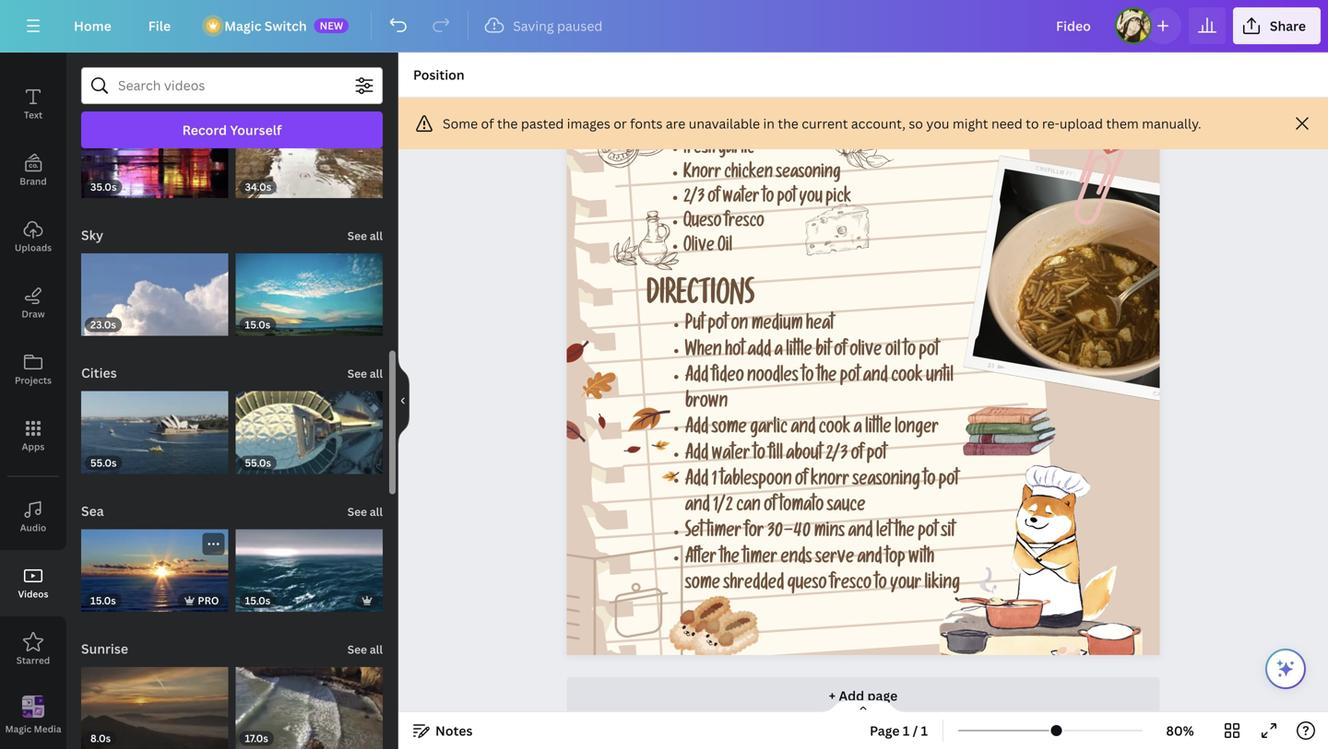 Task type: describe. For each thing, give the bounding box(es) containing it.
pot left on
[[708, 317, 728, 336]]

sky button
[[79, 217, 105, 253]]

tomato
[[780, 498, 824, 518]]

1 vertical spatial some
[[685, 576, 720, 596]]

record yourself
[[182, 121, 282, 139]]

manually.
[[1142, 115, 1201, 132]]

on
[[731, 317, 748, 336]]

unavailable
[[689, 115, 760, 132]]

to down the longer
[[923, 473, 936, 492]]

30-
[[767, 524, 794, 544]]

when
[[685, 343, 722, 362]]

videos
[[18, 588, 48, 601]]

page
[[870, 723, 900, 740]]

of right about
[[851, 447, 863, 466]]

noodles
[[747, 369, 799, 388]]

to left your
[[875, 576, 887, 596]]

sky
[[81, 226, 103, 244]]

see all for sea
[[347, 504, 383, 520]]

account,
[[851, 115, 906, 132]]

draw button
[[0, 270, 66, 337]]

file
[[148, 17, 171, 35]]

17.0s group
[[236, 657, 383, 750]]

you inside knorr chicken seasoning 2/3 of water to pot you pick queso fresco olive oil
[[799, 190, 823, 209]]

medium
[[751, 317, 803, 336]]

and left 1/2
[[685, 498, 710, 518]]

see for cities
[[347, 366, 367, 381]]

55.0s for 2nd 55.0s group from left
[[245, 456, 271, 470]]

might
[[953, 115, 988, 132]]

34.0s group
[[236, 115, 383, 198]]

pasted
[[521, 115, 564, 132]]

liking
[[925, 576, 960, 596]]

fideo
[[712, 369, 744, 388]]

pro
[[198, 594, 219, 608]]

0 vertical spatial a
[[775, 343, 783, 362]]

re-
[[1042, 115, 1060, 132]]

paused
[[557, 17, 603, 35]]

pick
[[826, 190, 851, 209]]

saving paused
[[513, 17, 603, 35]]

brand
[[20, 175, 47, 188]]

55.0s for first 55.0s group from left
[[90, 456, 117, 470]]

text
[[24, 109, 43, 121]]

seasoning inside put pot on medium heat when hot add a little bit of olive oil to pot add fideo noodles to the pot and cook until brown add some garlic and cook a little longer add water to fill about 2/3 of pot add 1 tablespoon of knorr seasoning to pot and 1/2 can of tomato sauce set timer for 30-40 mins and let the pot sit after the timer ends serve and top with some shredded queso fresco to your liking
[[853, 473, 920, 492]]

fresh garlic
[[683, 141, 754, 160]]

sunrise
[[81, 641, 128, 658]]

put pot on medium heat when hot add a little bit of olive oil to pot add fideo noodles to the pot and cook until brown add some garlic and cook a little longer add water to fill about 2/3 of pot add 1 tablespoon of knorr seasoning to pot and 1/2 can of tomato sauce set timer for 30-40 mins and let the pot sit after the timer ends serve and top with some shredded queso fresco to your liking
[[685, 317, 960, 596]]

40
[[794, 524, 811, 544]]

starred
[[16, 655, 50, 667]]

after
[[685, 550, 717, 570]]

home
[[74, 17, 111, 35]]

2/3 inside knorr chicken seasoning 2/3 of water to pot you pick queso fresco olive oil
[[683, 190, 705, 209]]

pot up until
[[919, 343, 939, 362]]

elements button
[[0, 5, 66, 71]]

mins
[[814, 524, 845, 544]]

Search videos search field
[[118, 68, 346, 103]]

can
[[736, 498, 761, 518]]

brown
[[685, 395, 728, 414]]

serve
[[815, 550, 854, 570]]

record
[[182, 121, 227, 139]]

and left top
[[857, 550, 882, 570]]

record yourself button
[[81, 112, 383, 148]]

pot up sit
[[939, 473, 959, 492]]

see all for cities
[[347, 366, 383, 381]]

olive oil hand drawn image
[[614, 211, 679, 270]]

saving
[[513, 17, 554, 35]]

magic for magic media
[[5, 723, 32, 736]]

fresh
[[683, 141, 715, 160]]

+ add page
[[829, 688, 898, 705]]

0 vertical spatial garlic
[[719, 141, 754, 160]]

pot down olive
[[840, 369, 860, 388]]

23.0s
[[90, 318, 116, 332]]

all for cities
[[370, 366, 383, 381]]

longer
[[895, 421, 939, 440]]

brand button
[[0, 137, 66, 204]]

some of the pasted images or fonts are unavailable in the current account, so you might need to re-upload them manually.
[[443, 115, 1201, 132]]

share button
[[1233, 7, 1321, 44]]

1 horizontal spatial a
[[854, 421, 862, 440]]

1 horizontal spatial cook
[[891, 369, 923, 388]]

cities
[[81, 364, 117, 382]]

oil
[[718, 239, 732, 258]]

in
[[763, 115, 775, 132]]

see all button for sunrise
[[346, 631, 385, 668]]

saving paused status
[[476, 15, 612, 37]]

position
[[413, 66, 465, 83]]

2/3 inside put pot on medium heat when hot add a little bit of olive oil to pot add fideo noodles to the pot and cook until brown add some garlic and cook a little longer add water to fill about 2/3 of pot add 1 tablespoon of knorr seasoning to pot and 1/2 can of tomato sauce set timer for 30-40 mins and let the pot sit after the timer ends serve and top with some shredded queso fresco to your liking
[[826, 447, 848, 466]]

until
[[926, 369, 954, 388]]

the down "bit"
[[817, 369, 837, 388]]

notes button
[[406, 717, 480, 746]]

projects
[[15, 374, 52, 387]]

some
[[443, 115, 478, 132]]

all for sea
[[370, 504, 383, 520]]

to right noodles
[[802, 369, 814, 388]]

add
[[748, 343, 771, 362]]

the right let
[[895, 524, 915, 544]]

notes
[[435, 723, 473, 740]]

see for sunrise
[[347, 642, 367, 658]]

elements
[[12, 42, 54, 55]]

23.0s group
[[81, 242, 228, 336]]

2 55.0s group from the left
[[236, 380, 383, 474]]

fresco inside knorr chicken seasoning 2/3 of water to pot you pick queso fresco olive oil
[[725, 215, 764, 233]]

ends
[[781, 550, 812, 570]]

directions
[[646, 283, 755, 315]]

queso
[[787, 576, 827, 596]]

fonts
[[630, 115, 663, 132]]

page 1 / 1
[[870, 723, 928, 740]]

current
[[802, 115, 848, 132]]

pot left sit
[[918, 524, 938, 544]]

audio button
[[0, 484, 66, 551]]

magic for magic switch
[[224, 17, 261, 35]]

are
[[666, 115, 686, 132]]

uploads
[[15, 242, 52, 254]]

main menu bar
[[0, 0, 1328, 53]]

page
[[867, 688, 898, 705]]

olive
[[683, 239, 715, 258]]

upload
[[1060, 115, 1103, 132]]

seasoning inside knorr chicken seasoning 2/3 of water to pot you pick queso fresco olive oil
[[776, 166, 841, 184]]

olive
[[850, 343, 882, 362]]

for
[[745, 524, 764, 544]]



Task type: vqa. For each thing, say whether or not it's contained in the screenshot.
the topmost MAGIC
yes



Task type: locate. For each thing, give the bounding box(es) containing it.
you
[[926, 115, 949, 132], [799, 190, 823, 209]]

to inside knorr chicken seasoning 2/3 of water to pot you pick queso fresco olive oil
[[762, 190, 774, 209]]

1 horizontal spatial 2/3
[[826, 447, 848, 466]]

0 horizontal spatial seasoning
[[776, 166, 841, 184]]

file button
[[134, 7, 186, 44]]

see all button for sea
[[346, 493, 385, 530]]

knorr chicken seasoning 2/3 of water to pot you pick queso fresco olive oil
[[683, 166, 851, 258]]

magic inside main menu bar
[[224, 17, 261, 35]]

0 horizontal spatial 1
[[712, 473, 717, 492]]

of up the tomato
[[795, 473, 807, 492]]

34.0s
[[245, 180, 271, 194]]

seasoning up pick
[[776, 166, 841, 184]]

of right "bit"
[[834, 343, 847, 362]]

1 horizontal spatial seasoning
[[853, 473, 920, 492]]

them
[[1106, 115, 1139, 132]]

55.0s group
[[81, 380, 228, 474], [236, 380, 383, 474]]

1 horizontal spatial you
[[926, 115, 949, 132]]

1 left /
[[903, 723, 910, 740]]

1 vertical spatial a
[[854, 421, 862, 440]]

to right oil
[[904, 343, 916, 362]]

switch
[[265, 17, 307, 35]]

1 vertical spatial water
[[712, 447, 750, 466]]

1 55.0s group from the left
[[81, 380, 228, 474]]

knorr
[[683, 166, 721, 184]]

2 horizontal spatial 1
[[921, 723, 928, 740]]

magic left switch
[[224, 17, 261, 35]]

1 vertical spatial little
[[865, 421, 892, 440]]

hide image
[[398, 357, 410, 445]]

seasoning up the sauce
[[853, 473, 920, 492]]

magic inside button
[[5, 723, 32, 736]]

3 see from the top
[[347, 504, 367, 520]]

so
[[909, 115, 923, 132]]

1 inside put pot on medium heat when hot add a little bit of olive oil to pot add fideo noodles to the pot and cook until brown add some garlic and cook a little longer add water to fill about 2/3 of pot add 1 tablespoon of knorr seasoning to pot and 1/2 can of tomato sauce set timer for 30-40 mins and let the pot sit after the timer ends serve and top with some shredded queso fresco to your liking
[[712, 473, 717, 492]]

cook
[[891, 369, 923, 388], [819, 421, 851, 440]]

15.0s group for sky
[[236, 242, 383, 336]]

1 horizontal spatial 55.0s group
[[236, 380, 383, 474]]

0 vertical spatial you
[[926, 115, 949, 132]]

water inside knorr chicken seasoning 2/3 of water to pot you pick queso fresco olive oil
[[723, 190, 759, 209]]

35.0s group
[[81, 115, 228, 198]]

0 horizontal spatial little
[[786, 343, 812, 362]]

4 see all button from the top
[[346, 631, 385, 668]]

2 see from the top
[[347, 366, 367, 381]]

to left fill
[[753, 447, 765, 466]]

see all for sunrise
[[347, 642, 383, 658]]

and
[[863, 369, 888, 388], [791, 421, 816, 440], [685, 498, 710, 518], [848, 524, 873, 544], [857, 550, 882, 570]]

uploads button
[[0, 204, 66, 270]]

all
[[370, 228, 383, 243], [370, 366, 383, 381], [370, 504, 383, 520], [370, 642, 383, 658]]

1 vertical spatial fresco
[[830, 576, 872, 596]]

top
[[885, 550, 905, 570]]

15.0s group
[[236, 242, 383, 336], [236, 519, 383, 612]]

fresco
[[725, 215, 764, 233], [830, 576, 872, 596]]

80% button
[[1150, 717, 1210, 746]]

see for sea
[[347, 504, 367, 520]]

you left pick
[[799, 190, 823, 209]]

80%
[[1166, 723, 1194, 740]]

timer down for
[[743, 550, 777, 570]]

3 all from the top
[[370, 504, 383, 520]]

0 vertical spatial 15.0s group
[[236, 242, 383, 336]]

see all
[[347, 228, 383, 243], [347, 366, 383, 381], [347, 504, 383, 520], [347, 642, 383, 658]]

2 see all from the top
[[347, 366, 383, 381]]

2/3 down knorr on the right top
[[683, 190, 705, 209]]

see all button for cities
[[346, 355, 385, 392]]

show pages image
[[819, 700, 908, 715]]

8.0s
[[90, 732, 111, 746]]

of up queso
[[708, 190, 720, 209]]

canva assistant image
[[1275, 659, 1297, 681]]

1 see all button from the top
[[346, 217, 385, 253]]

cook up about
[[819, 421, 851, 440]]

2 15.0s group from the top
[[236, 519, 383, 612]]

projects button
[[0, 337, 66, 403]]

knorr
[[811, 473, 849, 492]]

1 vertical spatial 15.0s group
[[236, 519, 383, 612]]

to left re-
[[1026, 115, 1039, 132]]

queso
[[683, 215, 722, 233]]

0 vertical spatial water
[[723, 190, 759, 209]]

1 vertical spatial timer
[[743, 550, 777, 570]]

timer down 1/2
[[707, 524, 741, 544]]

1 vertical spatial cook
[[819, 421, 851, 440]]

grey line cookbook icon isolated on white background. cooking book icon. recipe book. fork and knife icons. cutlery symbol.  vector illustration image
[[507, 545, 683, 679]]

seasoning
[[776, 166, 841, 184], [853, 473, 920, 492]]

water inside put pot on medium heat when hot add a little bit of olive oil to pot add fideo noodles to the pot and cook until brown add some garlic and cook a little longer add water to fill about 2/3 of pot add 1 tablespoon of knorr seasoning to pot and 1/2 can of tomato sauce set timer for 30-40 mins and let the pot sit after the timer ends serve and top with some shredded queso fresco to your liking
[[712, 447, 750, 466]]

the left pasted
[[497, 115, 518, 132]]

fresco up oil on the right top
[[725, 215, 764, 233]]

sunrise button
[[79, 631, 130, 668]]

1
[[712, 473, 717, 492], [903, 723, 910, 740], [921, 723, 928, 740]]

cook down oil
[[891, 369, 923, 388]]

1 right /
[[921, 723, 928, 740]]

some down brown
[[712, 421, 747, 440]]

of right some at the left top of the page
[[481, 115, 494, 132]]

/
[[913, 723, 918, 740]]

3 see all button from the top
[[346, 493, 385, 530]]

1 horizontal spatial 1
[[903, 723, 910, 740]]

magic media button
[[0, 683, 66, 750]]

4 see from the top
[[347, 642, 367, 658]]

all for sky
[[370, 228, 383, 243]]

1 55.0s from the left
[[90, 456, 117, 470]]

little left the longer
[[865, 421, 892, 440]]

water up tablespoon at the right of page
[[712, 447, 750, 466]]

see for sky
[[347, 228, 367, 243]]

17.0s
[[245, 732, 268, 746]]

0 horizontal spatial a
[[775, 343, 783, 362]]

magic left 'media'
[[5, 723, 32, 736]]

1 vertical spatial seasoning
[[853, 473, 920, 492]]

water down 'chicken'
[[723, 190, 759, 209]]

fresco down the serve on the bottom
[[830, 576, 872, 596]]

some down after
[[685, 576, 720, 596]]

videos button
[[0, 551, 66, 617]]

text button
[[0, 71, 66, 137]]

of right can on the right bottom
[[764, 498, 776, 518]]

heat
[[806, 317, 834, 336]]

bit
[[816, 343, 831, 362]]

15.0s
[[245, 318, 270, 332], [90, 594, 116, 608], [245, 594, 270, 608]]

0 horizontal spatial 55.0s group
[[81, 380, 228, 474]]

magic switch
[[224, 17, 307, 35]]

and up about
[[791, 421, 816, 440]]

0 horizontal spatial fresco
[[725, 215, 764, 233]]

0 vertical spatial magic
[[224, 17, 261, 35]]

fresco inside put pot on medium heat when hot add a little bit of olive oil to pot add fideo noodles to the pot and cook until brown add some garlic and cook a little longer add water to fill about 2/3 of pot add 1 tablespoon of knorr seasoning to pot and 1/2 can of tomato sauce set timer for 30-40 mins and let the pot sit after the timer ends serve and top with some shredded queso fresco to your liking
[[830, 576, 872, 596]]

group containing 15.0s
[[81, 530, 228, 612]]

a
[[775, 343, 783, 362], [854, 421, 862, 440]]

shredded
[[723, 576, 784, 596]]

1 horizontal spatial magic
[[224, 17, 261, 35]]

2/3 up knorr
[[826, 447, 848, 466]]

share
[[1270, 17, 1306, 35]]

apps
[[22, 441, 45, 453]]

0 horizontal spatial 2/3
[[683, 190, 705, 209]]

pot right about
[[867, 447, 887, 466]]

0 vertical spatial cook
[[891, 369, 923, 388]]

2/3
[[683, 190, 705, 209], [826, 447, 848, 466]]

group
[[81, 530, 228, 612]]

set
[[685, 524, 704, 544]]

2 all from the top
[[370, 366, 383, 381]]

and down olive
[[863, 369, 888, 388]]

1 15.0s group from the top
[[236, 242, 383, 336]]

timer
[[707, 524, 741, 544], [743, 550, 777, 570]]

hot
[[725, 343, 745, 362]]

15.0s group for sea
[[236, 519, 383, 612]]

little left "bit"
[[786, 343, 812, 362]]

you right so
[[926, 115, 949, 132]]

add inside button
[[839, 688, 864, 705]]

35.0s
[[90, 180, 117, 194]]

2 55.0s from the left
[[245, 456, 271, 470]]

of inside knorr chicken seasoning 2/3 of water to pot you pick queso fresco olive oil
[[708, 190, 720, 209]]

water
[[723, 190, 759, 209], [712, 447, 750, 466]]

1 horizontal spatial little
[[865, 421, 892, 440]]

see
[[347, 228, 367, 243], [347, 366, 367, 381], [347, 504, 367, 520], [347, 642, 367, 658]]

1 vertical spatial 2/3
[[826, 447, 848, 466]]

a right add
[[775, 343, 783, 362]]

1 all from the top
[[370, 228, 383, 243]]

1 vertical spatial garlic
[[750, 421, 788, 440]]

0 horizontal spatial timer
[[707, 524, 741, 544]]

draw
[[22, 308, 45, 321]]

0 vertical spatial some
[[712, 421, 747, 440]]

sea button
[[79, 493, 106, 530]]

the right after
[[720, 550, 740, 570]]

home link
[[59, 7, 126, 44]]

add
[[685, 369, 709, 388], [685, 421, 709, 440], [685, 447, 709, 466], [685, 473, 709, 492], [839, 688, 864, 705]]

all for sunrise
[[370, 642, 383, 658]]

1 vertical spatial you
[[799, 190, 823, 209]]

1 horizontal spatial timer
[[743, 550, 777, 570]]

1 horizontal spatial 55.0s
[[245, 456, 271, 470]]

new
[[320, 18, 343, 32]]

0 vertical spatial timer
[[707, 524, 741, 544]]

and left let
[[848, 524, 873, 544]]

about
[[786, 447, 822, 466]]

0 vertical spatial little
[[786, 343, 812, 362]]

pot left pick
[[777, 190, 796, 209]]

sauce
[[827, 498, 866, 518]]

0 horizontal spatial 55.0s
[[90, 456, 117, 470]]

put
[[685, 317, 705, 336]]

0 vertical spatial 2/3
[[683, 190, 705, 209]]

0 horizontal spatial magic
[[5, 723, 32, 736]]

1 see all from the top
[[347, 228, 383, 243]]

to
[[1026, 115, 1039, 132], [762, 190, 774, 209], [904, 343, 916, 362], [802, 369, 814, 388], [753, 447, 765, 466], [923, 473, 936, 492], [875, 576, 887, 596]]

pot inside knorr chicken seasoning 2/3 of water to pot you pick queso fresco olive oil
[[777, 190, 796, 209]]

0 vertical spatial fresco
[[725, 215, 764, 233]]

see all button
[[346, 217, 385, 253], [346, 355, 385, 392], [346, 493, 385, 530], [346, 631, 385, 668]]

Design title text field
[[1041, 7, 1108, 44]]

+
[[829, 688, 836, 705]]

3 see all from the top
[[347, 504, 383, 520]]

or
[[614, 115, 627, 132]]

a left the longer
[[854, 421, 862, 440]]

see all for sky
[[347, 228, 383, 243]]

garlic inside put pot on medium heat when hot add a little bit of olive oil to pot add fideo noodles to the pot and cook until brown add some garlic and cook a little longer add water to fill about 2/3 of pot add 1 tablespoon of knorr seasoning to pot and 1/2 can of tomato sauce set timer for 30-40 mins and let the pot sit after the timer ends serve and top with some shredded queso fresco to your liking
[[750, 421, 788, 440]]

garlic up 'chicken'
[[719, 141, 754, 160]]

0 horizontal spatial cook
[[819, 421, 851, 440]]

8.0s group
[[81, 657, 228, 750]]

sea
[[81, 502, 104, 520]]

4 see all from the top
[[347, 642, 383, 658]]

magic
[[224, 17, 261, 35], [5, 723, 32, 736]]

2 see all button from the top
[[346, 355, 385, 392]]

see all button for sky
[[346, 217, 385, 253]]

tablespoon
[[720, 473, 792, 492]]

4 all from the top
[[370, 642, 383, 658]]

+ add page button
[[567, 678, 1160, 715]]

media
[[34, 723, 61, 736]]

the right in
[[778, 115, 799, 132]]

1 vertical spatial magic
[[5, 723, 32, 736]]

1 up 1/2
[[712, 473, 717, 492]]

0 horizontal spatial you
[[799, 190, 823, 209]]

apps button
[[0, 403, 66, 469]]

1/2
[[713, 498, 733, 518]]

starred button
[[0, 617, 66, 683]]

need
[[991, 115, 1023, 132]]

garlic up fill
[[750, 421, 788, 440]]

1 horizontal spatial fresco
[[830, 576, 872, 596]]

0 vertical spatial seasoning
[[776, 166, 841, 184]]

images
[[567, 115, 610, 132]]

1 see from the top
[[347, 228, 367, 243]]

to down 'chicken'
[[762, 190, 774, 209]]



